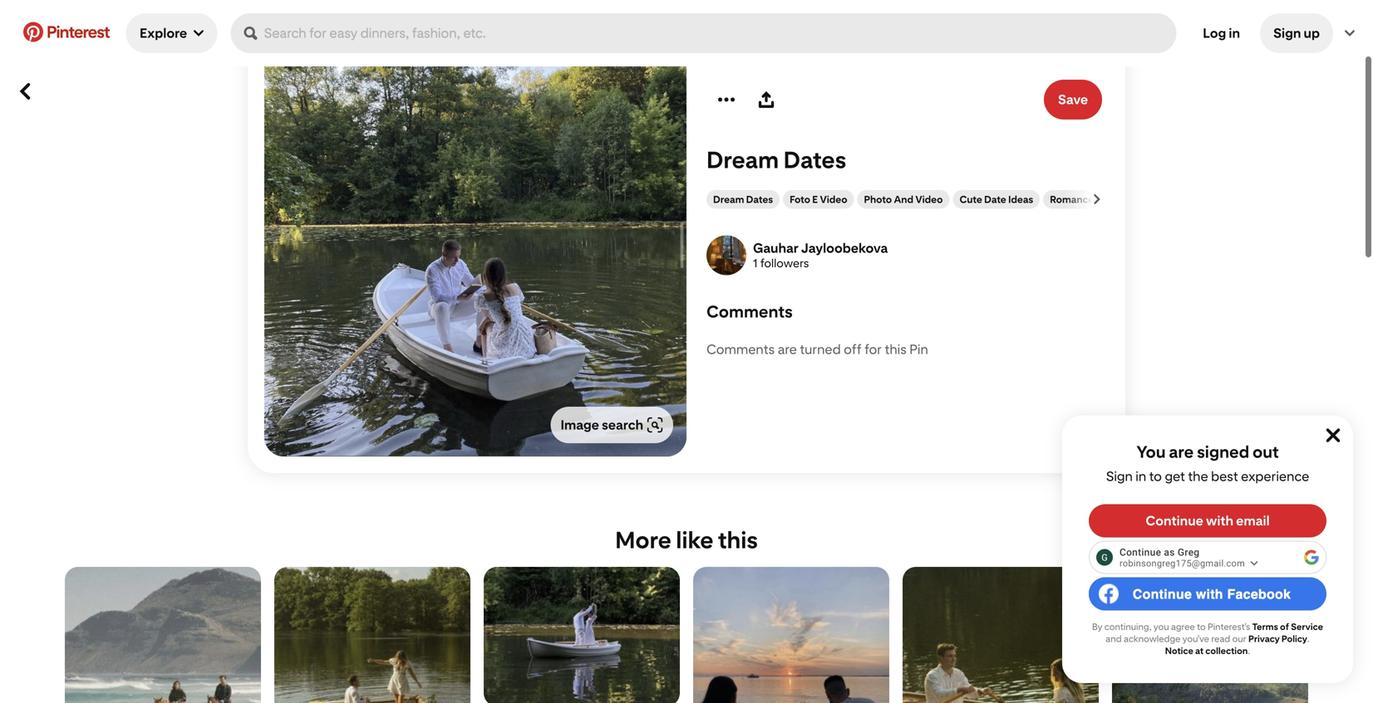 Task type: describe. For each thing, give the bounding box(es) containing it.
more like this button
[[615, 527, 758, 554]]

with for email
[[1206, 514, 1233, 529]]

get
[[1165, 469, 1185, 485]]

comments for comments are turned off for this pin
[[706, 342, 775, 358]]

a man laying on top of a bed next to a lush green forest covered hillside image
[[1112, 568, 1308, 704]]

gauhar jayloobekova link
[[753, 241, 888, 256]]

video for foto e video
[[820, 194, 847, 206]]

you are signed out sign in to get the best experience
[[1106, 443, 1309, 485]]

followers
[[760, 256, 809, 271]]

by continuing, you agree to pinterest's terms of service and acknowledge you've read our privacy policy . notice at collection .
[[1092, 622, 1323, 657]]

sign inside button
[[1273, 25, 1301, 41]]

cute date ideas
[[959, 194, 1033, 206]]

continue with facebook button
[[1089, 578, 1326, 611]]

search
[[602, 418, 643, 433]]

1
[[753, 256, 758, 271]]

email
[[1236, 514, 1270, 529]]

continuing,
[[1104, 622, 1152, 633]]

0 vertical spatial dates
[[783, 146, 846, 174]]

you
[[1136, 443, 1166, 463]]

explore
[[140, 25, 187, 41]]

pinterest image
[[23, 22, 43, 42]]

save
[[1058, 92, 1088, 108]]

in inside you are signed out sign in to get the best experience
[[1136, 469, 1146, 485]]

notice
[[1165, 646, 1193, 657]]

collection
[[1205, 646, 1248, 657]]

gauhar jayloobekova 1 followers
[[753, 241, 888, 271]]

sign up
[[1273, 25, 1320, 41]]

a woman in a white dress is on a boat with her hands raised above the water image
[[484, 568, 680, 704]]

read
[[1211, 634, 1230, 645]]

pinterest's
[[1208, 622, 1250, 633]]

notice at collection link
[[1165, 646, 1248, 657]]

0 horizontal spatial dates
[[746, 194, 773, 206]]

agree
[[1171, 622, 1195, 633]]

at
[[1195, 646, 1204, 657]]

0 horizontal spatial .
[[1248, 646, 1250, 657]]

terms of service link
[[1252, 622, 1323, 633]]

privacy
[[1248, 634, 1280, 645]]

terms
[[1252, 622, 1278, 633]]

two people are riding horses on the beach image
[[65, 568, 261, 704]]

in inside button
[[1229, 25, 1240, 41]]

photo and video link
[[864, 194, 943, 206]]

0 vertical spatial .
[[1307, 634, 1310, 645]]

romance link
[[1050, 194, 1094, 206]]

of
[[1280, 622, 1289, 633]]

foto e video
[[790, 194, 847, 206]]

pinterest button
[[13, 22, 119, 44]]

are for you
[[1169, 443, 1194, 463]]

continue with email button
[[1089, 505, 1326, 538]]

save button
[[1044, 80, 1102, 120]]

0 vertical spatial this
[[885, 342, 907, 358]]

romance
[[1050, 194, 1094, 206]]

more like this
[[615, 527, 758, 554]]

gauharjayloobekova image
[[706, 236, 746, 276]]

continue for continue with email
[[1146, 514, 1203, 529]]

video for photo and video
[[915, 194, 943, 206]]

log in
[[1203, 25, 1240, 41]]

search icon image
[[244, 27, 257, 40]]

more
[[615, 527, 671, 554]]

acknowledge
[[1124, 634, 1181, 645]]



Task type: locate. For each thing, give the bounding box(es) containing it.
1 vertical spatial continue
[[1140, 586, 1199, 602]]

with left email
[[1206, 514, 1233, 529]]

like
[[676, 527, 713, 554]]

gauhar
[[753, 241, 799, 256]]

log in button
[[1190, 13, 1253, 53]]

1 vertical spatial sign
[[1106, 469, 1133, 485]]

to left get
[[1149, 469, 1162, 485]]

you
[[1154, 622, 1169, 633]]

with inside the continue with facebook button
[[1203, 586, 1231, 602]]

this
[[885, 342, 907, 358], [718, 527, 758, 554]]

pinterest link
[[13, 22, 119, 42]]

dream dates left foto on the top right of page
[[713, 194, 773, 206]]

sign inside you are signed out sign in to get the best experience
[[1106, 469, 1133, 485]]

comments left turned
[[706, 342, 775, 358]]

service
[[1291, 622, 1323, 633]]

continue inside the continue with facebook button
[[1140, 586, 1199, 602]]

out
[[1253, 443, 1279, 463]]

log
[[1203, 25, 1226, 41]]

in right log
[[1229, 25, 1240, 41]]

up
[[1304, 25, 1320, 41]]

continue for continue with facebook
[[1140, 586, 1199, 602]]

photo
[[864, 194, 892, 206]]

are for comments
[[778, 342, 797, 358]]

continue up you
[[1140, 586, 1199, 602]]

dream up dream dates link
[[706, 146, 779, 174]]

click to shop image
[[647, 417, 663, 434]]

photo and video
[[864, 194, 943, 206]]

dream dates link
[[713, 194, 773, 206]]

are up get
[[1169, 443, 1194, 463]]

1 horizontal spatial this
[[885, 342, 907, 358]]

a man and woman in a row boat on the water image
[[903, 568, 1099, 704]]

0 vertical spatial are
[[778, 342, 797, 358]]

1 vertical spatial this
[[718, 527, 758, 554]]

in
[[1229, 25, 1240, 41], [1136, 469, 1146, 485]]

sign up button
[[1260, 13, 1333, 53]]

dream
[[706, 146, 779, 174], [713, 194, 744, 206]]

0 horizontal spatial sign
[[1106, 469, 1133, 485]]

signed
[[1197, 443, 1249, 463]]

explore button
[[126, 13, 217, 53]]

1 vertical spatial are
[[1169, 443, 1194, 463]]

. down privacy
[[1248, 646, 1250, 657]]

0 horizontal spatial to
[[1149, 469, 1162, 485]]

1 vertical spatial comments
[[706, 342, 775, 358]]

e
[[812, 194, 818, 206]]

facebook image
[[1101, 589, 1117, 605]]

1 horizontal spatial in
[[1229, 25, 1240, 41]]

to inside by continuing, you agree to pinterest's terms of service and acknowledge you've read our privacy policy . notice at collection .
[[1197, 622, 1206, 633]]

experience
[[1241, 469, 1309, 485]]

dream up "gauharjayloobekova" icon
[[713, 194, 744, 206]]

1 vertical spatial .
[[1248, 646, 1250, 657]]

facebook
[[1234, 586, 1297, 602]]

1 video from the left
[[820, 194, 847, 206]]

1 horizontal spatial video
[[915, 194, 943, 206]]

list
[[58, 568, 1315, 704]]

dates
[[783, 146, 846, 174], [746, 194, 773, 206]]

two people in a small boat on the water with trees in the backgroud image
[[274, 568, 470, 704]]

best
[[1211, 469, 1238, 485]]

. down service
[[1307, 634, 1310, 645]]

1 vertical spatial dates
[[746, 194, 773, 206]]

continue down get
[[1146, 514, 1203, 529]]

0 vertical spatial dream
[[706, 146, 779, 174]]

dream dates
[[706, 146, 846, 174], [713, 194, 773, 206]]

video right and
[[915, 194, 943, 206]]

dates up e
[[783, 146, 846, 174]]

sign left get
[[1106, 469, 1133, 485]]

1 vertical spatial with
[[1203, 586, 1231, 602]]

the
[[1188, 469, 1208, 485]]

dates left foto on the top right of page
[[746, 194, 773, 206]]

two people are sitting on the beach watching the sun go down over the water and painting image
[[693, 568, 889, 704]]

2 comments from the top
[[706, 342, 775, 358]]

0 vertical spatial sign
[[1273, 25, 1301, 41]]

our
[[1232, 634, 1246, 645]]

0 horizontal spatial this
[[718, 527, 758, 554]]

.
[[1307, 634, 1310, 645], [1248, 646, 1250, 657]]

are left turned
[[778, 342, 797, 358]]

image search
[[561, 418, 643, 433]]

0 vertical spatial with
[[1206, 514, 1233, 529]]

turned
[[800, 342, 841, 358]]

foto
[[790, 194, 810, 206]]

are
[[778, 342, 797, 358], [1169, 443, 1194, 463]]

in down you
[[1136, 469, 1146, 485]]

foto e video link
[[790, 194, 847, 206]]

Search text field
[[264, 13, 1170, 53]]

by
[[1092, 622, 1102, 633]]

with up 'pinterest's'
[[1203, 586, 1231, 602]]

comments are turned off for this pin
[[706, 342, 928, 358]]

with
[[1206, 514, 1233, 529], [1203, 586, 1231, 602]]

jayloobekova
[[801, 241, 888, 256]]

0 vertical spatial dream dates
[[706, 146, 846, 174]]

image search button
[[264, 0, 687, 457], [551, 407, 673, 444], [551, 407, 673, 444]]

to
[[1149, 469, 1162, 485], [1197, 622, 1206, 633]]

sign left up
[[1273, 25, 1301, 41]]

two people in a small boat on the water image
[[264, 0, 687, 457], [264, 0, 687, 457]]

you've
[[1182, 634, 1209, 645]]

1 vertical spatial dream
[[713, 194, 744, 206]]

continue inside continue with email button
[[1146, 514, 1203, 529]]

off
[[844, 342, 862, 358]]

comments down 1
[[706, 302, 793, 322]]

ideas
[[1008, 194, 1033, 206]]

scroll image
[[1092, 194, 1102, 204]]

this right like
[[718, 527, 758, 554]]

this right for
[[885, 342, 907, 358]]

comments
[[706, 302, 793, 322], [706, 342, 775, 358]]

privacy policy link
[[1248, 634, 1307, 645]]

0 vertical spatial comments
[[706, 302, 793, 322]]

0 vertical spatial in
[[1229, 25, 1240, 41]]

and
[[894, 194, 913, 206]]

with for facebook
[[1203, 586, 1231, 602]]

for
[[864, 342, 882, 358]]

0 horizontal spatial in
[[1136, 469, 1146, 485]]

1 horizontal spatial to
[[1197, 622, 1206, 633]]

1 vertical spatial to
[[1197, 622, 1206, 633]]

continue with email
[[1146, 514, 1270, 529]]

continue
[[1146, 514, 1203, 529], [1140, 586, 1199, 602]]

0 vertical spatial to
[[1149, 469, 1162, 485]]

0 vertical spatial continue
[[1146, 514, 1203, 529]]

0 horizontal spatial video
[[820, 194, 847, 206]]

image
[[561, 418, 599, 433]]

with inside continue with email button
[[1206, 514, 1233, 529]]

1 vertical spatial in
[[1136, 469, 1146, 485]]

sign
[[1273, 25, 1301, 41], [1106, 469, 1133, 485]]

1 comments from the top
[[706, 302, 793, 322]]

video right e
[[820, 194, 847, 206]]

comments for comments
[[706, 302, 793, 322]]

to inside you are signed out sign in to get the best experience
[[1149, 469, 1162, 485]]

1 vertical spatial dream dates
[[713, 194, 773, 206]]

video
[[820, 194, 847, 206], [915, 194, 943, 206]]

cute date ideas link
[[959, 194, 1033, 206]]

pin
[[909, 342, 928, 358]]

dream dates up foto on the top right of page
[[706, 146, 846, 174]]

1 horizontal spatial .
[[1307, 634, 1310, 645]]

policy
[[1281, 634, 1307, 645]]

0 horizontal spatial are
[[778, 342, 797, 358]]

are inside you are signed out sign in to get the best experience
[[1169, 443, 1194, 463]]

1 horizontal spatial sign
[[1273, 25, 1301, 41]]

and
[[1106, 634, 1122, 645]]

to up you've
[[1197, 622, 1206, 633]]

date
[[984, 194, 1006, 206]]

pinterest
[[47, 22, 109, 42]]

cute
[[959, 194, 982, 206]]

1 horizontal spatial dates
[[783, 146, 846, 174]]

1 horizontal spatial are
[[1169, 443, 1194, 463]]

continue with facebook
[[1140, 586, 1297, 602]]

2 video from the left
[[915, 194, 943, 206]]



Task type: vqa. For each thing, say whether or not it's contained in the screenshot.
Portugal.
no



